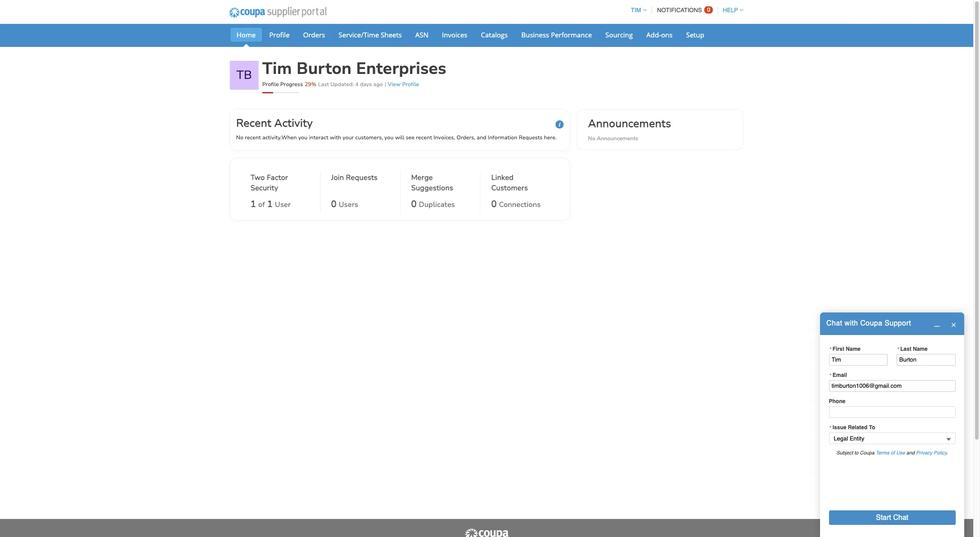 Task type: vqa. For each thing, say whether or not it's contained in the screenshot.
Service/Time
yes



Task type: describe. For each thing, give the bounding box(es) containing it.
setup
[[687, 30, 705, 39]]

policy
[[934, 450, 948, 456]]

1 you from the left
[[299, 134, 308, 141]]

of inside chat with coupa support dialog
[[891, 450, 896, 456]]

your
[[343, 134, 354, 141]]

connections
[[499, 200, 541, 210]]

1 recent from the left
[[245, 134, 261, 141]]

tb
[[237, 67, 252, 83]]

of inside 1 of 1 user
[[258, 200, 265, 210]]

home link
[[231, 28, 262, 41]]

merge
[[412, 173, 433, 183]]

when
[[282, 134, 297, 141]]

* last name
[[898, 346, 928, 352]]

chat with coupa support dialog
[[821, 313, 965, 537]]

* for issue
[[830, 425, 833, 430]]

notifications 0
[[658, 6, 711, 14]]

terms
[[877, 450, 890, 456]]

1 1 from the left
[[251, 198, 256, 210]]

two factor security
[[251, 173, 288, 193]]

0 for 0 connections
[[492, 198, 497, 210]]

* for email
[[830, 372, 833, 378]]

ago
[[374, 81, 383, 88]]

chat with coupa support
[[827, 319, 912, 328]]

linked
[[492, 173, 514, 183]]

recent
[[236, 116, 272, 130]]

1 horizontal spatial requests
[[519, 134, 543, 141]]

business
[[522, 30, 550, 39]]

coupa for support
[[861, 319, 883, 328]]

help
[[723, 7, 739, 14]]

2 you from the left
[[385, 134, 394, 141]]

join
[[331, 173, 344, 183]]

with inside chat with coupa support dialog
[[845, 319, 859, 328]]

.
[[948, 450, 949, 456]]

issue
[[833, 424, 847, 431]]

customers
[[492, 183, 528, 193]]

tim link
[[627, 7, 647, 14]]

join requests
[[331, 173, 378, 183]]

asn
[[416, 30, 429, 39]]

service/time
[[339, 30, 379, 39]]

privacy
[[917, 450, 933, 456]]

* issue related to
[[830, 424, 876, 431]]

invoices link
[[436, 28, 474, 41]]

home
[[237, 30, 256, 39]]

tim for tim
[[632, 7, 642, 14]]

terms of use link
[[877, 450, 906, 456]]

factor
[[267, 173, 288, 183]]

setup link
[[681, 28, 711, 41]]

0 duplicates
[[412, 198, 455, 210]]

ons
[[662, 30, 673, 39]]

burton
[[297, 58, 352, 80]]

additional information image
[[556, 120, 564, 129]]

0 vertical spatial announcements
[[589, 116, 672, 131]]

activity
[[274, 116, 313, 130]]

sheets
[[381, 30, 402, 39]]

to
[[855, 450, 859, 456]]

chat
[[827, 319, 843, 328]]

add-ons
[[647, 30, 673, 39]]

0 users
[[331, 198, 359, 210]]

see
[[406, 134, 415, 141]]

performance
[[551, 30, 592, 39]]

0 vertical spatial and
[[477, 134, 487, 141]]

profile right 'home' link
[[269, 30, 290, 39]]

email
[[833, 372, 848, 378]]

notifications
[[658, 7, 703, 14]]

tb image
[[230, 61, 259, 90]]

two factor security link
[[251, 173, 309, 195]]

join requests link
[[331, 173, 378, 195]]

0 horizontal spatial requests
[[346, 173, 378, 183]]

none button inside chat with coupa support dialog
[[830, 510, 956, 525]]

0 horizontal spatial text default image
[[935, 321, 941, 327]]

to
[[870, 424, 876, 431]]

* for last
[[898, 346, 900, 352]]

catalogs
[[481, 30, 508, 39]]

information
[[488, 134, 518, 141]]

enterprises
[[356, 58, 447, 80]]

privacy policy link
[[917, 450, 948, 456]]

duplicates
[[419, 200, 455, 210]]

service/time sheets
[[339, 30, 402, 39]]

view
[[388, 81, 401, 88]]

0 horizontal spatial no
[[236, 134, 244, 141]]

add-ons link
[[641, 28, 679, 41]]

subject
[[837, 450, 854, 456]]

none field inside chat with coupa support dialog
[[830, 432, 956, 444]]

recent activity
[[236, 116, 313, 130]]



Task type: locate. For each thing, give the bounding box(es) containing it.
with
[[330, 134, 341, 141], [845, 319, 859, 328]]

0 connections
[[492, 198, 541, 210]]

coupa right to
[[861, 450, 875, 456]]

sourcing link
[[600, 28, 639, 41]]

0 left users
[[331, 198, 337, 210]]

0 horizontal spatial 1
[[251, 198, 256, 210]]

0 vertical spatial coupa supplier portal image
[[223, 1, 333, 24]]

0 left duplicates
[[412, 198, 417, 210]]

no down recent on the top of the page
[[236, 134, 244, 141]]

coupa for terms
[[861, 450, 875, 456]]

you right when
[[299, 134, 308, 141]]

security
[[251, 183, 278, 193]]

* left email at bottom right
[[830, 372, 833, 378]]

tim inside tim burton enterprises profile progress 29% last updated: 4 days ago | view profile
[[262, 58, 292, 80]]

navigation
[[627, 1, 744, 19]]

0 vertical spatial requests
[[519, 134, 543, 141]]

2 1 from the left
[[267, 198, 273, 210]]

last inside tim burton enterprises profile progress 29% last updated: 4 days ago | view profile
[[318, 81, 329, 88]]

no right here.
[[589, 135, 596, 142]]

None field
[[830, 432, 956, 444]]

0 horizontal spatial coupa supplier portal image
[[223, 1, 333, 24]]

4
[[356, 81, 359, 88]]

invoices
[[442, 30, 468, 39]]

* inside * email
[[830, 372, 833, 378]]

0 vertical spatial last
[[318, 81, 329, 88]]

1 horizontal spatial you
[[385, 134, 394, 141]]

0 left help
[[708, 6, 711, 13]]

29%
[[305, 81, 317, 88]]

two
[[251, 173, 265, 183]]

and right orders, in the left top of the page
[[477, 134, 487, 141]]

1 vertical spatial coupa supplier portal image
[[465, 528, 510, 537]]

no inside announcements no announcements
[[589, 135, 596, 142]]

1 horizontal spatial with
[[845, 319, 859, 328]]

None button
[[830, 510, 956, 525]]

you
[[299, 134, 308, 141], [385, 134, 394, 141]]

1 vertical spatial with
[[845, 319, 859, 328]]

announcements no announcements
[[589, 116, 672, 142]]

will
[[395, 134, 405, 141]]

Select Issue text field
[[830, 432, 956, 444]]

1 left user
[[267, 198, 273, 210]]

use
[[897, 450, 906, 456]]

tim up the progress
[[262, 58, 292, 80]]

0 vertical spatial with
[[330, 134, 341, 141]]

coupa
[[861, 319, 883, 328], [861, 450, 875, 456]]

user
[[275, 200, 291, 210]]

last down support
[[901, 346, 912, 352]]

* inside the * last name
[[898, 346, 900, 352]]

0 for 0 duplicates
[[412, 198, 417, 210]]

0 vertical spatial coupa
[[861, 319, 883, 328]]

1 vertical spatial announcements
[[597, 135, 639, 142]]

1 horizontal spatial recent
[[416, 134, 432, 141]]

0 horizontal spatial of
[[258, 200, 265, 210]]

name for first name
[[847, 346, 861, 352]]

suggestions
[[412, 183, 454, 193]]

no recent activity. when you interact with your customers, you will see recent invoices, orders, and information requests here.
[[236, 134, 557, 141]]

business performance link
[[516, 28, 598, 41]]

0 horizontal spatial and
[[477, 134, 487, 141]]

0 inside the notifications 0
[[708, 6, 711, 13]]

1 vertical spatial tim
[[262, 58, 292, 80]]

1 horizontal spatial and
[[907, 450, 915, 456]]

merge suggestions
[[412, 173, 454, 193]]

last inside chat with coupa support dialog
[[901, 346, 912, 352]]

1 horizontal spatial last
[[901, 346, 912, 352]]

activity.
[[263, 134, 282, 141]]

tim for tim burton enterprises profile progress 29% last updated: 4 days ago | view profile
[[262, 58, 292, 80]]

subject to coupa terms of use and privacy policy .
[[837, 450, 949, 456]]

0 horizontal spatial with
[[330, 134, 341, 141]]

customers,
[[356, 134, 383, 141]]

1 horizontal spatial name
[[914, 346, 928, 352]]

tim
[[632, 7, 642, 14], [262, 58, 292, 80]]

linked customers link
[[492, 173, 550, 195]]

0 horizontal spatial last
[[318, 81, 329, 88]]

orders link
[[298, 28, 331, 41]]

0
[[708, 6, 711, 13], [331, 198, 337, 210], [412, 198, 417, 210], [492, 198, 497, 210]]

help link
[[719, 7, 744, 14]]

1 horizontal spatial 1
[[267, 198, 273, 210]]

tim up sourcing
[[632, 7, 642, 14]]

1 down security
[[251, 198, 256, 210]]

interact
[[309, 134, 329, 141]]

invoices,
[[434, 134, 456, 141]]

last right 29%
[[318, 81, 329, 88]]

1 name from the left
[[847, 346, 861, 352]]

* first name
[[830, 346, 861, 352]]

of down security
[[258, 200, 265, 210]]

related
[[849, 424, 868, 431]]

1 vertical spatial and
[[907, 450, 915, 456]]

0 vertical spatial tim
[[632, 7, 642, 14]]

1 horizontal spatial no
[[589, 135, 596, 142]]

|
[[385, 81, 387, 88]]

of
[[258, 200, 265, 210], [891, 450, 896, 456]]

of left use
[[891, 450, 896, 456]]

profile left the progress
[[262, 81, 279, 88]]

with right chat
[[845, 319, 859, 328]]

sourcing
[[606, 30, 633, 39]]

1 vertical spatial coupa
[[861, 450, 875, 456]]

name
[[847, 346, 861, 352], [914, 346, 928, 352]]

recent down recent on the top of the page
[[245, 134, 261, 141]]

* left first
[[830, 346, 833, 352]]

None text field
[[830, 354, 889, 366], [897, 354, 956, 366], [830, 380, 956, 392], [830, 354, 889, 366], [897, 354, 956, 366], [830, 380, 956, 392]]

1
[[251, 198, 256, 210], [267, 198, 273, 210]]

recent
[[245, 134, 261, 141], [416, 134, 432, 141]]

service/time sheets link
[[333, 28, 408, 41]]

navigation containing notifications 0
[[627, 1, 744, 19]]

0 horizontal spatial you
[[299, 134, 308, 141]]

2 recent from the left
[[416, 134, 432, 141]]

recent right see
[[416, 134, 432, 141]]

requests left here.
[[519, 134, 543, 141]]

orders
[[303, 30, 325, 39]]

you left will
[[385, 134, 394, 141]]

business performance
[[522, 30, 592, 39]]

linked customers
[[492, 173, 528, 193]]

here.
[[544, 134, 557, 141]]

*
[[830, 346, 833, 352], [898, 346, 900, 352], [830, 372, 833, 378], [830, 425, 833, 430]]

orders,
[[457, 134, 476, 141]]

days
[[360, 81, 372, 88]]

progress
[[281, 81, 303, 88]]

announcements inside announcements no announcements
[[597, 135, 639, 142]]

and
[[477, 134, 487, 141], [907, 450, 915, 456]]

* for first
[[830, 346, 833, 352]]

1 vertical spatial last
[[901, 346, 912, 352]]

0 for 0 users
[[331, 198, 337, 210]]

1 horizontal spatial tim
[[632, 7, 642, 14]]

and inside chat with coupa support dialog
[[907, 450, 915, 456]]

0 horizontal spatial tim
[[262, 58, 292, 80]]

with left your
[[330, 134, 341, 141]]

profile
[[269, 30, 290, 39], [262, 81, 279, 88], [402, 81, 420, 88]]

view profile link
[[388, 81, 420, 88]]

phone
[[830, 398, 846, 405]]

* left issue
[[830, 425, 833, 430]]

updated:
[[331, 81, 354, 88]]

* inside * first name
[[830, 346, 833, 352]]

Phone telephone field
[[830, 406, 956, 418]]

tim burton enterprises profile progress 29% last updated: 4 days ago | view profile
[[262, 58, 447, 88]]

1 horizontal spatial of
[[891, 450, 896, 456]]

0 vertical spatial of
[[258, 200, 265, 210]]

text default image
[[935, 321, 941, 327], [951, 322, 957, 328]]

1 horizontal spatial text default image
[[951, 322, 957, 328]]

name for last name
[[914, 346, 928, 352]]

coupa supplier portal image
[[223, 1, 333, 24], [465, 528, 510, 537]]

merge suggestions link
[[412, 173, 470, 195]]

* inside * issue related to
[[830, 425, 833, 430]]

* email
[[830, 372, 848, 378]]

users
[[339, 200, 359, 210]]

0 down customers
[[492, 198, 497, 210]]

1 horizontal spatial coupa supplier portal image
[[465, 528, 510, 537]]

1 vertical spatial requests
[[346, 173, 378, 183]]

and right use
[[907, 450, 915, 456]]

profile right view
[[402, 81, 420, 88]]

* down support
[[898, 346, 900, 352]]

1 vertical spatial of
[[891, 450, 896, 456]]

1 of 1 user
[[251, 198, 291, 210]]

requests right join
[[346, 173, 378, 183]]

support
[[885, 319, 912, 328]]

0 horizontal spatial name
[[847, 346, 861, 352]]

catalogs link
[[475, 28, 514, 41]]

add-
[[647, 30, 662, 39]]

0 horizontal spatial recent
[[245, 134, 261, 141]]

coupa left support
[[861, 319, 883, 328]]

profile link
[[264, 28, 296, 41]]

first
[[833, 346, 845, 352]]

asn link
[[410, 28, 435, 41]]

requests
[[519, 134, 543, 141], [346, 173, 378, 183]]

2 name from the left
[[914, 346, 928, 352]]



